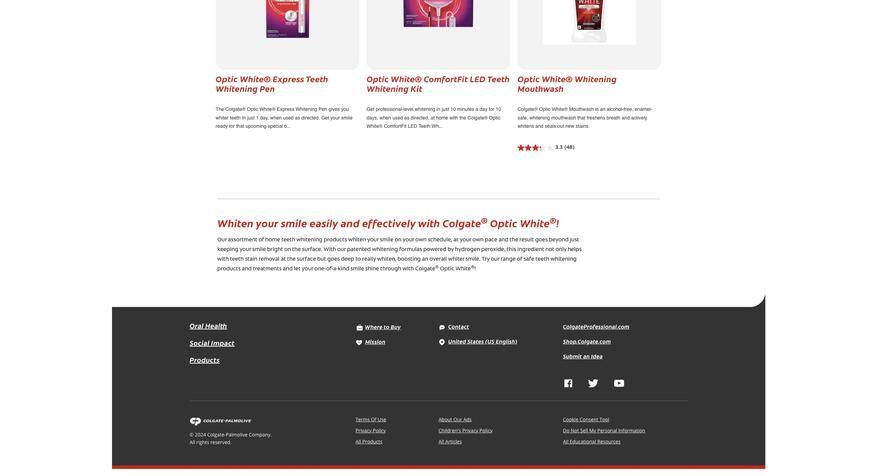 Task type: describe. For each thing, give the bounding box(es) containing it.
my
[[590, 428, 596, 434]]

ads
[[464, 417, 472, 423]]

whitening inside colgate® optic white® mouthwash is an alcohol-free, enamel- safe,  whitening mouthwash that freshens breath and actively whitens and seals out new stains.
[[530, 115, 550, 121]]

terms of use
[[356, 417, 386, 423]]

shop.colgate.com link
[[563, 338, 611, 346]]

o...
[[284, 123, 291, 129]]

impact
[[211, 339, 235, 348]]

your up hydrogen
[[460, 238, 471, 243]]

with
[[324, 247, 336, 253]]

® up the pace
[[481, 215, 488, 226]]

main content containing whiten your smile easily and effectively with colgate
[[107, 0, 771, 472]]

of
[[371, 417, 377, 423]]

really
[[362, 257, 376, 263]]

assortment
[[228, 238, 257, 243]]

smile up stain
[[252, 247, 266, 253]]

1 vertical spatial at
[[454, 238, 459, 243]]

peroxide,
[[481, 247, 506, 253]]

youtube image
[[614, 380, 624, 388]]

terms of use link
[[356, 417, 386, 423]]

deep
[[341, 257, 354, 263]]

optic white® express teeth whitening pen image
[[245, 0, 330, 45]]

1 vertical spatial products
[[362, 439, 383, 445]]

1 horizontal spatial an
[[583, 353, 590, 361]]

white® inside optic white® comfortfit led teeth whitening kit
[[391, 73, 422, 84]]

® optic white ® !
[[435, 266, 476, 272]]

colgate inside our assortment of home teeth whitening products whiten your smile on your own schedule, at your own pace and the result goes beyond just keeping your smile bright on the surface. with our patented whitening formulas powered by hydrogen peroxide, this ingredient not only helps with teeth stain removal at the surface but goes deep to really whiten, boosting an overall whiter smile. try our range of safe teeth whitening products and treatments and let your one-of-a-kind smile shine through with colgate
[[415, 267, 435, 272]]

whitening up whiten,
[[372, 247, 398, 253]]

1 horizontal spatial of
[[517, 257, 523, 263]]

comfortfit inside optic white® comfortfit led teeth whitening kit
[[424, 73, 468, 84]]

ingredient
[[518, 247, 544, 253]]

mouthwash for optic
[[569, 107, 594, 112]]

smile down "effectively"
[[380, 238, 394, 243]]

optic inside optic white® whitening mouthwash
[[518, 73, 540, 84]]

white® inside colgate® optic white® mouthwash is an alcohol-free, enamel- safe,  whitening mouthwash that freshens breath and actively whitens and seals out new stains.
[[552, 107, 568, 112]]

all articles
[[439, 439, 462, 445]]

1
[[256, 115, 259, 121]]

whitening inside the "optic white® express teeth whitening pen"
[[216, 83, 258, 94]]

keeping
[[217, 247, 238, 253]]

0 horizontal spatial of
[[259, 238, 264, 243]]

the up surface at left bottom
[[292, 247, 301, 253]]

when inside get professional-level whitening in just 10 minutes a day for 10 days, when used as directed, at home with the colgate® optic white®  comfortfit led teeth wh...
[[380, 115, 391, 121]]

easily
[[310, 216, 338, 230]]

a
[[476, 107, 478, 112]]

just inside get professional-level whitening in just 10 minutes a day for 10 days, when used as directed, at home with the colgate® optic white®  comfortfit led teeth wh...
[[442, 107, 449, 112]]

and down free,
[[622, 115, 630, 121]]

when inside the colgate® optic white® express whitening pen gives you whiter teeth in just 1 day, when used as directed. get your smile ready for that upcoming special o...
[[270, 115, 282, 121]]

1 horizontal spatial our
[[454, 417, 462, 423]]

schedule,
[[428, 238, 452, 243]]

get inside the colgate® optic white® express whitening pen gives you whiter teeth in just 1 day, when used as directed. get your smile ready for that upcoming special o...
[[321, 115, 329, 121]]

formulas
[[399, 247, 422, 253]]

optic inside optic white® comfortfit led teeth whitening kit
[[367, 73, 389, 84]]

use
[[378, 417, 386, 423]]

optic white® whitening mouthwash
[[518, 73, 617, 94]]

2 privacy from the left
[[462, 428, 478, 434]]

palmolive
[[226, 432, 248, 438]]

teeth inside the "optic white® express teeth whitening pen"
[[306, 73, 328, 84]]

2 vertical spatial at
[[281, 257, 286, 263]]

© 2024 colgate-palmolive company. all rights reserved.
[[190, 432, 272, 446]]

special
[[268, 123, 283, 129]]

your down assortment
[[240, 247, 251, 253]]

reserved.
[[211, 439, 232, 446]]

do not sell my personal information link
[[563, 428, 645, 434]]

bright
[[267, 247, 283, 253]]

patented
[[347, 247, 371, 253]]

pace
[[485, 238, 498, 243]]

rights
[[196, 439, 209, 446]]

ready
[[216, 123, 228, 129]]

teeth down not
[[536, 257, 550, 263]]

teeth down keeping
[[230, 257, 244, 263]]

information
[[619, 428, 645, 434]]

your inside "whiten your smile easily and effectively with colgate ® optic white ® !"
[[256, 216, 278, 230]]

white® inside the "optic white® express teeth whitening pen"
[[240, 73, 271, 84]]

shine
[[365, 267, 379, 272]]

privacy policy
[[356, 428, 386, 434]]

cookie consent tool link
[[563, 417, 610, 423]]

whiten
[[217, 216, 254, 230]]

! inside "whiten your smile easily and effectively with colgate ® optic white ® !"
[[556, 216, 560, 230]]

in inside the colgate® optic white® express whitening pen gives you whiter teeth in just 1 day, when used as directed. get your smile ready for that upcoming special o...
[[242, 115, 246, 121]]

beyond
[[549, 238, 569, 243]]

only
[[556, 247, 567, 253]]

with down keeping
[[217, 257, 229, 263]]

optic white® comfortfit led teeth whitening kit
[[367, 73, 510, 94]]

social
[[190, 339, 210, 348]]

tool
[[600, 417, 610, 423]]

enamel-
[[635, 107, 652, 112]]

for inside the colgate® optic white® express whitening pen gives you whiter teeth in just 1 day, when used as directed. get your smile ready for that upcoming special o...
[[229, 123, 235, 129]]

alcohol-
[[607, 107, 624, 112]]

1 horizontal spatial our
[[491, 257, 500, 263]]

kit
[[411, 83, 423, 94]]

overall
[[430, 257, 447, 263]]

where
[[365, 323, 383, 331]]

that inside colgate® optic white® mouthwash is an alcohol-free, enamel- safe,  whitening mouthwash that freshens breath and actively whitens and seals out new stains.
[[578, 115, 586, 121]]

whiten
[[348, 238, 366, 243]]

kind
[[338, 267, 349, 272]]

get professional-level whitening in just 10 minutes a day for 10 days, when used as directed, at home with the colgate® optic white®  comfortfit led teeth wh...
[[367, 107, 501, 129]]

powered
[[423, 247, 447, 253]]

sell
[[580, 428, 588, 434]]

not
[[546, 247, 555, 253]]

whitening inside the colgate® optic white® express whitening pen gives you whiter teeth in just 1 day, when used as directed. get your smile ready for that upcoming special o...
[[296, 107, 317, 112]]

submit an idea link
[[563, 353, 603, 361]]

all educational resources
[[563, 439, 621, 445]]

(us
[[485, 338, 495, 346]]

colgateprofessional.com
[[563, 323, 630, 331]]

freshens
[[587, 115, 606, 121]]

directed,
[[411, 115, 429, 121]]

! inside the "® optic white ® !"
[[475, 267, 476, 272]]

1 privacy from the left
[[356, 428, 372, 434]]

range
[[501, 257, 516, 263]]

an inside our assortment of home teeth whitening products whiten your smile on your own schedule, at your own pace and the result goes beyond just keeping your smile bright on the surface. with our patented whitening formulas powered by hydrogen peroxide, this ingredient not only helps with teeth stain removal at the surface but goes deep to really whiten, boosting an overall whiter smile. try our range of safe teeth whitening products and treatments and let your one-of-a-kind smile shine through with colgate
[[422, 257, 428, 263]]

directed.
[[302, 115, 320, 121]]

the colgate® optic white® express whitening pen gives you whiter teeth in just 1 day, when used as directed. get your smile ready for that upcoming special o...
[[216, 107, 353, 129]]

(48)
[[565, 146, 575, 151]]

1 horizontal spatial to
[[384, 323, 390, 331]]

by
[[448, 247, 454, 253]]

whitening up surface.
[[297, 238, 323, 243]]

optic inside colgate® optic white® mouthwash is an alcohol-free, enamel- safe,  whitening mouthwash that freshens breath and actively whitens and seals out new stains.
[[539, 107, 551, 112]]

contact link
[[439, 323, 469, 331]]

your right whiten
[[367, 238, 379, 243]]

colgate inside "whiten your smile easily and effectively with colgate ® optic white ® !"
[[443, 216, 481, 230]]

©
[[190, 432, 194, 438]]

® down smile.
[[471, 266, 475, 270]]

twitter image
[[588, 380, 598, 388]]

oral
[[190, 321, 204, 331]]

and left seals
[[536, 123, 544, 129]]

shop.colgate.com
[[563, 338, 611, 346]]

optic inside "whiten your smile easily and effectively with colgate ® optic white ® !"
[[490, 216, 518, 230]]

teeth inside get professional-level whitening in just 10 minutes a day for 10 days, when used as directed, at home with the colgate® optic white®  comfortfit led teeth wh...
[[419, 123, 431, 129]]

pen inside the "optic white® express teeth whitening pen"
[[260, 83, 275, 94]]

2 policy from the left
[[480, 428, 493, 434]]

children's privacy policy
[[439, 428, 493, 434]]

whiter inside the colgate® optic white® express whitening pen gives you whiter teeth in just 1 day, when used as directed. get your smile ready for that upcoming special o...
[[216, 115, 229, 121]]

2 10 from the left
[[496, 107, 501, 112]]

a-
[[333, 267, 338, 272]]

all inside © 2024 colgate-palmolive company. all rights reserved.
[[190, 439, 195, 446]]

white inside "whiten your smile easily and effectively with colgate ® optic white ® !"
[[520, 216, 550, 230]]

mission link
[[356, 338, 386, 346]]

1 horizontal spatial on
[[395, 238, 402, 243]]

resources
[[598, 439, 621, 445]]

treatments
[[253, 267, 282, 272]]

educational
[[570, 439, 596, 445]]

optic inside get professional-level whitening in just 10 minutes a day for 10 days, when used as directed, at home with the colgate® optic white®  comfortfit led teeth wh...
[[489, 115, 501, 121]]

day
[[480, 107, 488, 112]]

through
[[380, 267, 401, 272]]

try
[[482, 257, 490, 263]]

teeth up bright
[[282, 238, 295, 243]]

optic white® comfortfit led teeth whitening kit image
[[397, 0, 481, 45]]

1 horizontal spatial goes
[[535, 238, 548, 243]]

colgate-
[[207, 432, 226, 438]]

led inside optic white® comfortfit led teeth whitening kit
[[470, 73, 486, 84]]



Task type: locate. For each thing, give the bounding box(es) containing it.
goes
[[535, 238, 548, 243], [327, 257, 340, 263]]

1 horizontal spatial own
[[473, 238, 484, 243]]

0 horizontal spatial goes
[[327, 257, 340, 263]]

the up this
[[510, 238, 518, 243]]

1 vertical spatial of
[[517, 257, 523, 263]]

our assortment of home teeth whitening products whiten your smile on your own schedule, at your own pace and the result goes beyond just keeping your smile bright on the surface. with our patented whitening formulas powered by hydrogen peroxide, this ingredient not only helps with teeth stain removal at the surface but goes deep to really whiten, boosting an overall whiter smile. try our range of safe teeth whitening products and treatments and let your one-of-a-kind smile shine through with colgate
[[217, 238, 582, 272]]

whitening inside get professional-level whitening in just 10 minutes a day for 10 days, when used as directed, at home with the colgate® optic white®  comfortfit led teeth wh...
[[415, 107, 435, 112]]

as down level at the left of the page
[[404, 115, 410, 121]]

1 10 from the left
[[451, 107, 456, 112]]

1 horizontal spatial that
[[578, 115, 586, 121]]

rounded corner image
[[750, 292, 766, 308]]

1 vertical spatial on
[[284, 247, 291, 253]]

2 used from the left
[[393, 115, 403, 121]]

idea
[[591, 353, 603, 361]]

and
[[622, 115, 630, 121], [536, 123, 544, 129], [341, 216, 360, 230], [499, 238, 509, 243], [242, 267, 252, 272], [283, 267, 293, 272]]

0 vertical spatial mouthwash
[[518, 83, 564, 94]]

our left ads
[[454, 417, 462, 423]]

of left safe at the bottom right
[[517, 257, 523, 263]]

for right day
[[489, 107, 495, 112]]

express inside the "optic white® express teeth whitening pen"
[[273, 73, 304, 84]]

1 used from the left
[[283, 115, 294, 121]]

whiter inside our assortment of home teeth whitening products whiten your smile on your own schedule, at your own pace and the result goes beyond just keeping your smile bright on the surface. with our patented whitening formulas powered by hydrogen peroxide, this ingredient not only helps with teeth stain removal at the surface but goes deep to really whiten, boosting an overall whiter smile. try our range of safe teeth whitening products and treatments and let your one-of-a-kind smile shine through with colgate
[[448, 257, 465, 263]]

0 horizontal spatial products
[[217, 267, 241, 272]]

home up the wh...
[[436, 115, 448, 121]]

0 horizontal spatial policy
[[373, 428, 386, 434]]

an left the "overall"
[[422, 257, 428, 263]]

colgate® inside get professional-level whitening in just 10 minutes a day for 10 days, when used as directed, at home with the colgate® optic white®  comfortfit led teeth wh...
[[468, 115, 488, 121]]

0 horizontal spatial for
[[229, 123, 235, 129]]

1 vertical spatial get
[[321, 115, 329, 121]]

led up a
[[470, 73, 486, 84]]

at down bright
[[281, 257, 286, 263]]

white® inside optic white® whitening mouthwash
[[542, 73, 573, 84]]

all down privacy policy
[[356, 439, 361, 445]]

colgate® down a
[[468, 115, 488, 121]]

all for all articles
[[439, 439, 444, 445]]

united
[[448, 338, 466, 346]]

mouthwash for white®
[[518, 83, 564, 94]]

1 vertical spatial led
[[408, 123, 417, 129]]

all products link
[[356, 439, 383, 445]]

and left let on the left bottom
[[283, 267, 293, 272]]

2 when from the left
[[380, 115, 391, 121]]

colgate®
[[225, 107, 246, 112], [518, 107, 538, 112], [468, 115, 488, 121]]

home
[[436, 115, 448, 121], [265, 238, 280, 243]]

0 vertical spatial comfortfit
[[424, 73, 468, 84]]

smile down you
[[341, 115, 353, 121]]

just left 1
[[247, 115, 255, 121]]

at up the wh...
[[431, 115, 435, 121]]

mouthwash inside optic white® whitening mouthwash
[[518, 83, 564, 94]]

the down "minutes"
[[460, 115, 466, 121]]

1 horizontal spatial policy
[[480, 428, 493, 434]]

our up keeping
[[217, 238, 227, 243]]

products down social
[[190, 356, 220, 365]]

0 vertical spatial !
[[556, 216, 560, 230]]

0 horizontal spatial that
[[236, 123, 244, 129]]

led down directed,
[[408, 123, 417, 129]]

smile inside "whiten your smile easily and effectively with colgate ® optic white ® !"
[[281, 216, 307, 230]]

optic white® whitening mouthwash image
[[543, 0, 636, 45]]

that up stains.
[[578, 115, 586, 121]]

comfortfit right kit
[[424, 73, 468, 84]]

with down boosting
[[403, 267, 414, 272]]

1 vertical spatial goes
[[327, 257, 340, 263]]

! up beyond on the right of page
[[556, 216, 560, 230]]

1 horizontal spatial products
[[324, 238, 347, 243]]

for
[[489, 107, 495, 112], [229, 123, 235, 129]]

1 horizontal spatial privacy
[[462, 428, 478, 434]]

2 vertical spatial an
[[583, 353, 590, 361]]

10 right day
[[496, 107, 501, 112]]

our right try
[[491, 257, 500, 263]]

privacy down ads
[[462, 428, 478, 434]]

free,
[[624, 107, 634, 112]]

0 vertical spatial our
[[337, 247, 346, 253]]

colgate up hydrogen
[[443, 216, 481, 230]]

0 vertical spatial white
[[520, 216, 550, 230]]

1 own from the left
[[416, 238, 427, 243]]

as left directed.
[[295, 115, 300, 121]]

! down smile.
[[475, 267, 476, 272]]

all for all educational resources
[[563, 439, 569, 445]]

0 horizontal spatial colgate®
[[225, 107, 246, 112]]

days,
[[367, 115, 378, 121]]

our
[[337, 247, 346, 253], [491, 257, 500, 263]]

submit an idea
[[563, 353, 603, 361]]

your down surface at left bottom
[[302, 267, 313, 272]]

0 horizontal spatial as
[[295, 115, 300, 121]]

0 vertical spatial of
[[259, 238, 264, 243]]

products down keeping
[[217, 267, 241, 272]]

1 horizontal spatial 10
[[496, 107, 501, 112]]

0 vertical spatial just
[[442, 107, 449, 112]]

0 vertical spatial pen
[[260, 83, 275, 94]]

on up formulas
[[395, 238, 402, 243]]

that inside the colgate® optic white® express whitening pen gives you whiter teeth in just 1 day, when used as directed. get your smile ready for that upcoming special o...
[[236, 123, 244, 129]]

1 vertical spatial whiter
[[448, 257, 465, 263]]

0 horizontal spatial own
[[416, 238, 427, 243]]

products up with at the left bottom of page
[[324, 238, 347, 243]]

about
[[439, 417, 452, 423]]

goes up a-
[[327, 257, 340, 263]]

1 horizontal spatial when
[[380, 115, 391, 121]]

smile down deep
[[351, 267, 364, 272]]

surface.
[[302, 247, 322, 253]]

mouthwash
[[518, 83, 564, 94], [569, 107, 594, 112]]

0 horizontal spatial !
[[475, 267, 476, 272]]

at up by
[[454, 238, 459, 243]]

goes up not
[[535, 238, 548, 243]]

2 horizontal spatial teeth
[[487, 73, 510, 84]]

home inside our assortment of home teeth whitening products whiten your smile on your own schedule, at your own pace and the result goes beyond just keeping your smile bright on the surface. with our patented whitening formulas powered by hydrogen peroxide, this ingredient not only helps with teeth stain removal at the surface but goes deep to really whiten, boosting an overall whiter smile. try our range of safe teeth whitening products and treatments and let your one-of-a-kind smile shine through with colgate
[[265, 238, 280, 243]]

1 horizontal spatial colgate®
[[468, 115, 488, 121]]

comfortfit down professional-
[[384, 123, 407, 129]]

0 vertical spatial products
[[190, 356, 220, 365]]

colgate® up safe,
[[518, 107, 538, 112]]

just inside our assortment of home teeth whitening products whiten your smile on your own schedule, at your own pace and the result goes beyond just keeping your smile bright on the surface. with our patented whitening formulas powered by hydrogen peroxide, this ingredient not only helps with teeth stain removal at the surface but goes deep to really whiten, boosting an overall whiter smile. try our range of safe teeth whitening products and treatments and let your one-of-a-kind smile shine through with colgate
[[570, 238, 579, 243]]

whitening
[[415, 107, 435, 112], [530, 115, 550, 121], [297, 238, 323, 243], [372, 247, 398, 253], [551, 257, 577, 263]]

whitening down only in the right bottom of the page
[[551, 257, 577, 263]]

as inside the colgate® optic white® express whitening pen gives you whiter teeth in just 1 day, when used as directed. get your smile ready for that upcoming special o...
[[295, 115, 300, 121]]

1 horizontal spatial home
[[436, 115, 448, 121]]

1 vertical spatial just
[[247, 115, 255, 121]]

own left the pace
[[473, 238, 484, 243]]

white up result
[[520, 216, 550, 230]]

with up the schedule,
[[418, 216, 440, 230]]

2 horizontal spatial just
[[570, 238, 579, 243]]

oral health
[[190, 321, 227, 331]]

0 horizontal spatial our
[[217, 238, 227, 243]]

whiter up the "® optic white ® !"
[[448, 257, 465, 263]]

just
[[442, 107, 449, 112], [247, 115, 255, 121], [570, 238, 579, 243]]

in inside get professional-level whitening in just 10 minutes a day for 10 days, when used as directed, at home with the colgate® optic white®  comfortfit led teeth wh...
[[437, 107, 441, 112]]

to inside our assortment of home teeth whitening products whiten your smile on your own schedule, at your own pace and the result goes beyond just keeping your smile bright on the surface. with our patented whitening formulas powered by hydrogen peroxide, this ingredient not only helps with teeth stain removal at the surface but goes deep to really whiten, boosting an overall whiter smile. try our range of safe teeth whitening products and treatments and let your one-of-a-kind smile shine through with colgate
[[356, 257, 361, 263]]

and right the pace
[[499, 238, 509, 243]]

removal
[[259, 257, 280, 263]]

boosting
[[398, 257, 421, 263]]

1 vertical spatial !
[[475, 267, 476, 272]]

2 as from the left
[[404, 115, 410, 121]]

0 vertical spatial products
[[324, 238, 347, 243]]

whitening inside optic white® whitening mouthwash
[[575, 73, 617, 84]]

your inside the colgate® optic white® express whitening pen gives you whiter teeth in just 1 day, when used as directed. get your smile ready for that upcoming special o...
[[331, 115, 340, 121]]

consent
[[580, 417, 599, 423]]

with down "minutes"
[[450, 115, 458, 121]]

just up helps
[[570, 238, 579, 243]]

where to buy link
[[356, 323, 401, 331]]

optic inside the colgate® optic white® express whitening pen gives you whiter teeth in just 1 day, when used as directed. get your smile ready for that upcoming special o...
[[247, 107, 258, 112]]

0 vertical spatial on
[[395, 238, 402, 243]]

3.3 (48)
[[555, 146, 575, 151]]

teeth inside optic white® comfortfit led teeth whitening kit
[[487, 73, 510, 84]]

0 horizontal spatial in
[[242, 115, 246, 121]]

0 horizontal spatial home
[[265, 238, 280, 243]]

whiten your smile easily and effectively with colgate ® optic white ® !
[[217, 215, 560, 230]]

the
[[216, 107, 224, 112]]

colgate® inside colgate® optic white® mouthwash is an alcohol-free, enamel- safe,  whitening mouthwash that freshens breath and actively whitens and seals out new stains.
[[518, 107, 538, 112]]

that left upcoming
[[236, 123, 244, 129]]

smile inside the colgate® optic white® express whitening pen gives you whiter teeth in just 1 day, when used as directed. get your smile ready for that upcoming special o...
[[341, 115, 353, 121]]

0 vertical spatial colgate
[[443, 216, 481, 230]]

minutes
[[457, 107, 474, 112]]

all down ©
[[190, 439, 195, 446]]

the inside get professional-level whitening in just 10 minutes a day for 10 days, when used as directed, at home with the colgate® optic white®  comfortfit led teeth wh...
[[460, 115, 466, 121]]

optic inside the "® optic white ® !"
[[440, 267, 454, 272]]

products down privacy policy
[[362, 439, 383, 445]]

all for all products
[[356, 439, 361, 445]]

optic white® express teeth whitening pen
[[216, 73, 328, 94]]

used inside the colgate® optic white® express whitening pen gives you whiter teeth in just 1 day, when used as directed. get your smile ready for that upcoming special o...
[[283, 115, 294, 121]]

all educational resources link
[[563, 439, 621, 445]]

2024
[[195, 432, 206, 438]]

all articles link
[[439, 439, 462, 445]]

own up formulas
[[416, 238, 427, 243]]

whitening up directed,
[[415, 107, 435, 112]]

result
[[520, 238, 534, 243]]

whiten,
[[377, 257, 396, 263]]

an right is
[[600, 107, 606, 112]]

company.
[[249, 432, 272, 438]]

used inside get professional-level whitening in just 10 minutes a day for 10 days, when used as directed, at home with the colgate® optic white®  comfortfit led teeth wh...
[[393, 115, 403, 121]]

an inside colgate® optic white® mouthwash is an alcohol-free, enamel- safe,  whitening mouthwash that freshens breath and actively whitens and seals out new stains.
[[600, 107, 606, 112]]

1 vertical spatial our
[[491, 257, 500, 263]]

out
[[558, 123, 564, 129]]

0 horizontal spatial comfortfit
[[384, 123, 407, 129]]

® down the "overall"
[[435, 266, 439, 270]]

your
[[331, 115, 340, 121], [256, 216, 278, 230], [367, 238, 379, 243], [403, 238, 414, 243], [460, 238, 471, 243], [240, 247, 251, 253], [302, 267, 313, 272]]

privacy down terms
[[356, 428, 372, 434]]

mouthwash inside colgate® optic white® mouthwash is an alcohol-free, enamel- safe,  whitening mouthwash that freshens breath and actively whitens and seals out new stains.
[[569, 107, 594, 112]]

1 horizontal spatial pen
[[319, 107, 327, 112]]

pen left gives
[[319, 107, 327, 112]]

1 horizontal spatial used
[[393, 115, 403, 121]]

on right bright
[[284, 247, 291, 253]]

used down professional-
[[393, 115, 403, 121]]

for inside get professional-level whitening in just 10 minutes a day for 10 days, when used as directed, at home with the colgate® optic white®  comfortfit led teeth wh...
[[489, 107, 495, 112]]

your up formulas
[[403, 238, 414, 243]]

the up let on the left bottom
[[287, 257, 296, 263]]

colgate® right the
[[225, 107, 246, 112]]

in
[[437, 107, 441, 112], [242, 115, 246, 121]]

1 vertical spatial white
[[456, 267, 471, 272]]

in left 1
[[242, 115, 246, 121]]

1 vertical spatial products
[[217, 267, 241, 272]]

0 vertical spatial that
[[578, 115, 586, 121]]

1 vertical spatial that
[[236, 123, 244, 129]]

do
[[563, 428, 570, 434]]

an
[[600, 107, 606, 112], [422, 257, 428, 263], [583, 353, 590, 361]]

0 horizontal spatial 10
[[451, 107, 456, 112]]

smile left easily
[[281, 216, 307, 230]]

0 vertical spatial our
[[217, 238, 227, 243]]

colgate down the "overall"
[[415, 267, 435, 272]]

2 horizontal spatial at
[[454, 238, 459, 243]]

0 vertical spatial led
[[470, 73, 486, 84]]

our inside our assortment of home teeth whitening products whiten your smile on your own schedule, at your own pace and the result goes beyond just keeping your smile bright on the surface. with our patented whitening formulas powered by hydrogen peroxide, this ingredient not only helps with teeth stain removal at the surface but goes deep to really whiten, boosting an overall whiter smile. try our range of safe teeth whitening products and treatments and let your one-of-a-kind smile shine through with colgate
[[217, 238, 227, 243]]

at inside get professional-level whitening in just 10 minutes a day for 10 days, when used as directed, at home with the colgate® optic white®  comfortfit led teeth wh...
[[431, 115, 435, 121]]

stain
[[245, 257, 258, 263]]

pen
[[260, 83, 275, 94], [319, 107, 327, 112]]

0 horizontal spatial white
[[456, 267, 471, 272]]

® up beyond on the right of page
[[550, 215, 556, 226]]

1 horizontal spatial teeth
[[419, 123, 431, 129]]

whitening up directed.
[[296, 107, 317, 112]]

and inside "whiten your smile easily and effectively with colgate ® optic white ® !"
[[341, 216, 360, 230]]

whitening up professional-
[[367, 83, 409, 94]]

1 horizontal spatial products
[[362, 439, 383, 445]]

1 when from the left
[[270, 115, 282, 121]]

an left "idea"
[[583, 353, 590, 361]]

®
[[481, 215, 488, 226], [550, 215, 556, 226], [435, 266, 439, 270], [471, 266, 475, 270]]

facebook image
[[564, 380, 573, 388]]

all down do
[[563, 439, 569, 445]]

1 horizontal spatial led
[[470, 73, 486, 84]]

teeth left 1
[[230, 115, 241, 121]]

with inside get professional-level whitening in just 10 minutes a day for 10 days, when used as directed, at home with the colgate® optic white®  comfortfit led teeth wh...
[[450, 115, 458, 121]]

1 horizontal spatial in
[[437, 107, 441, 112]]

articles
[[445, 439, 462, 445]]

1 vertical spatial express
[[277, 107, 294, 112]]

0 horizontal spatial on
[[284, 247, 291, 253]]

get inside get professional-level whitening in just 10 minutes a day for 10 days, when used as directed, at home with the colgate® optic white®  comfortfit led teeth wh...
[[367, 107, 375, 112]]

0 horizontal spatial used
[[283, 115, 294, 121]]

0 vertical spatial for
[[489, 107, 495, 112]]

safe
[[524, 257, 534, 263]]

with
[[450, 115, 458, 121], [418, 216, 440, 230], [217, 257, 229, 263], [403, 267, 414, 272]]

1 vertical spatial colgate
[[415, 267, 435, 272]]

0 horizontal spatial privacy
[[356, 428, 372, 434]]

your up bright
[[256, 216, 278, 230]]

with inside "whiten your smile easily and effectively with colgate ® optic white ® !"
[[418, 216, 440, 230]]

mouthwash up safe,
[[518, 83, 564, 94]]

colgateprofessional.com link
[[563, 323, 630, 331]]

used up o...
[[283, 115, 294, 121]]

home up bright
[[265, 238, 280, 243]]

mouthwash
[[551, 115, 576, 121]]

to left buy
[[384, 323, 390, 331]]

white® inside get professional-level whitening in just 10 minutes a day for 10 days, when used as directed, at home with the colgate® optic white®  comfortfit led teeth wh...
[[367, 123, 383, 129]]

of right assortment
[[259, 238, 264, 243]]

colgate® optic white® mouthwash is an alcohol-free, enamel- safe,  whitening mouthwash that freshens breath and actively whitens and seals out new stains.
[[518, 107, 652, 129]]

whitening up the
[[216, 83, 258, 94]]

children's
[[439, 428, 461, 434]]

of-
[[326, 267, 333, 272]]

as
[[295, 115, 300, 121], [404, 115, 410, 121]]

whitens
[[518, 123, 534, 129]]

when
[[270, 115, 282, 121], [380, 115, 391, 121]]

optic inside the "optic white® express teeth whitening pen"
[[216, 73, 238, 84]]

10 left "minutes"
[[451, 107, 456, 112]]

1 horizontal spatial get
[[367, 107, 375, 112]]

and down stain
[[242, 267, 252, 272]]

1 as from the left
[[295, 115, 300, 121]]

where to buy
[[365, 323, 401, 331]]

upcoming
[[246, 123, 267, 129]]

express inside the colgate® optic white® express whitening pen gives you whiter teeth in just 1 day, when used as directed. get your smile ready for that upcoming special o...
[[277, 107, 294, 112]]

whitening up is
[[575, 73, 617, 84]]

seals
[[545, 123, 556, 129]]

level
[[404, 107, 414, 112]]

0 horizontal spatial just
[[247, 115, 255, 121]]

hydrogen
[[455, 247, 480, 253]]

1 policy from the left
[[373, 428, 386, 434]]

1 horizontal spatial for
[[489, 107, 495, 112]]

1 vertical spatial for
[[229, 123, 235, 129]]

for right ready
[[229, 123, 235, 129]]

but
[[317, 257, 326, 263]]

white inside the "® optic white ® !"
[[456, 267, 471, 272]]

colgate® inside the colgate® optic white® express whitening pen gives you whiter teeth in just 1 day, when used as directed. get your smile ready for that upcoming special o...
[[225, 107, 246, 112]]

as inside get professional-level whitening in just 10 minutes a day for 10 days, when used as directed, at home with the colgate® optic white®  comfortfit led teeth wh...
[[404, 115, 410, 121]]

when up special at the top left
[[270, 115, 282, 121]]

1 horizontal spatial mouthwash
[[569, 107, 594, 112]]

1 vertical spatial in
[[242, 115, 246, 121]]

gives
[[329, 107, 340, 112]]

privacy policy link
[[356, 428, 386, 434]]

0 horizontal spatial to
[[356, 257, 361, 263]]

0 horizontal spatial at
[[281, 257, 286, 263]]

0 vertical spatial to
[[356, 257, 361, 263]]

new
[[566, 123, 575, 129]]

get up days,
[[367, 107, 375, 112]]

white® inside the colgate® optic white® express whitening pen gives you whiter teeth in just 1 day, when used as directed. get your smile ready for that upcoming special o...
[[260, 107, 276, 112]]

whiter up ready
[[216, 115, 229, 121]]

2 own from the left
[[473, 238, 484, 243]]

teeth inside the colgate® optic white® express whitening pen gives you whiter teeth in just 1 day, when used as directed. get your smile ready for that upcoming special o...
[[230, 115, 241, 121]]

english)
[[496, 338, 518, 346]]

1 horizontal spatial !
[[556, 216, 560, 230]]

2 horizontal spatial colgate®
[[518, 107, 538, 112]]

pen inside the colgate® optic white® express whitening pen gives you whiter teeth in just 1 day, when used as directed. get your smile ready for that upcoming special o...
[[319, 107, 327, 112]]

0 vertical spatial an
[[600, 107, 606, 112]]

0 horizontal spatial whiter
[[216, 115, 229, 121]]

0 vertical spatial at
[[431, 115, 435, 121]]

home inside get professional-level whitening in just 10 minutes a day for 10 days, when used as directed, at home with the colgate® optic white®  comfortfit led teeth wh...
[[436, 115, 448, 121]]

whitening inside optic white® comfortfit led teeth whitening kit
[[367, 83, 409, 94]]

of
[[259, 238, 264, 243], [517, 257, 523, 263]]

1 horizontal spatial comfortfit
[[424, 73, 468, 84]]

to down patented
[[356, 257, 361, 263]]

surface
[[297, 257, 316, 263]]

get down gives
[[321, 115, 329, 121]]

0 vertical spatial in
[[437, 107, 441, 112]]

1 horizontal spatial as
[[404, 115, 410, 121]]

0 vertical spatial goes
[[535, 238, 548, 243]]

just inside the colgate® optic white® express whitening pen gives you whiter teeth in just 1 day, when used as directed. get your smile ready for that upcoming special o...
[[247, 115, 255, 121]]

main content
[[107, 0, 771, 472]]

0 horizontal spatial our
[[337, 247, 346, 253]]

1 vertical spatial mouthwash
[[569, 107, 594, 112]]

safe,
[[518, 115, 528, 121]]

let
[[294, 267, 301, 272]]

0 vertical spatial whiter
[[216, 115, 229, 121]]

1 horizontal spatial just
[[442, 107, 449, 112]]

0 horizontal spatial products
[[190, 356, 220, 365]]

0 horizontal spatial mouthwash
[[518, 83, 564, 94]]

led inside get professional-level whitening in just 10 minutes a day for 10 days, when used as directed, at home with the colgate® optic white®  comfortfit led teeth wh...
[[408, 123, 417, 129]]

mouthwash left is
[[569, 107, 594, 112]]

3.3
[[555, 146, 563, 151]]

about our ads link
[[439, 417, 472, 423]]

white down smile.
[[456, 267, 471, 272]]

terms
[[356, 417, 370, 423]]

comfortfit inside get professional-level whitening in just 10 minutes a day for 10 days, when used as directed, at home with the colgate® optic white®  comfortfit led teeth wh...
[[384, 123, 407, 129]]



Task type: vqa. For each thing, say whether or not it's contained in the screenshot.


